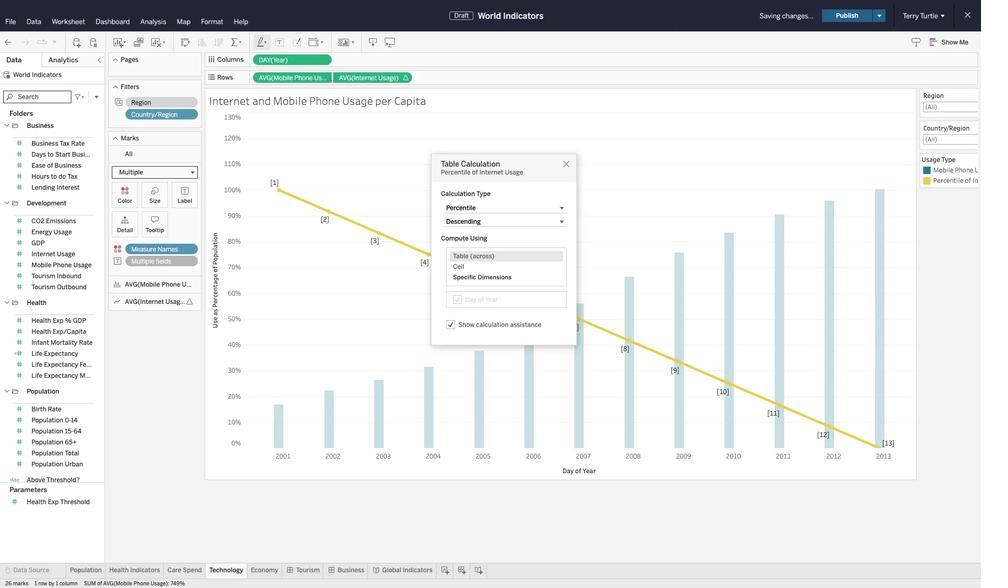 Task type: describe. For each thing, give the bounding box(es) containing it.
internet inside table calculation percentile of internet usage
[[480, 169, 503, 176]]

source
[[29, 567, 49, 575]]

of inside table calculation percentile of internet usage
[[472, 169, 478, 176]]

urban
[[65, 461, 83, 469]]

using
[[470, 235, 487, 243]]

calculation
[[476, 322, 509, 329]]

all
[[125, 151, 133, 158]]

format workbook image
[[291, 37, 302, 48]]

usage):
[[151, 582, 169, 588]]

day of year
[[465, 296, 498, 304]]

show for show me
[[942, 39, 958, 46]]

inte
[[972, 176, 981, 185]]

replay animation image
[[37, 37, 47, 48]]

cell
[[453, 264, 464, 271]]

clear sheet image
[[150, 37, 167, 48]]

internet for internet usage
[[31, 251, 55, 258]]

percentile of inte
[[933, 176, 981, 185]]

2 vertical spatial rate
[[48, 406, 62, 414]]

internet and mobile phone usage per capita
[[209, 93, 426, 108]]

sum
[[84, 582, 96, 588]]

parameters
[[9, 486, 47, 494]]

0 horizontal spatial avg(internet
[[125, 299, 164, 306]]

business left global
[[338, 567, 364, 575]]

show for show calculation assistance
[[458, 322, 475, 329]]

business up days
[[31, 140, 58, 148]]

new data source image
[[72, 37, 82, 48]]

analytics
[[48, 56, 78, 64]]

marks
[[121, 135, 139, 142]]

measure names
[[131, 246, 178, 254]]

day
[[465, 296, 476, 304]]

columns
[[217, 56, 244, 64]]

ease
[[31, 162, 46, 170]]

saving
[[760, 12, 781, 20]]

26 marks
[[5, 582, 28, 588]]

detail
[[117, 227, 133, 234]]

emissions
[[46, 218, 76, 225]]

color
[[118, 198, 132, 205]]

2 1 from the left
[[56, 582, 58, 588]]

internet for internet and mobile phone usage per capita
[[209, 93, 250, 108]]

1 row by 1 column
[[35, 582, 78, 588]]

column
[[59, 582, 78, 588]]

sort descending image
[[214, 37, 224, 48]]

lending interest
[[31, 184, 80, 192]]

threshold
[[60, 499, 90, 506]]

redo image
[[20, 37, 30, 48]]

of for percentile of inte
[[965, 176, 971, 185]]

0 vertical spatial country/region
[[131, 111, 178, 119]]

fit image
[[308, 37, 325, 48]]

1 vertical spatial calculation
[[441, 191, 475, 198]]

1 horizontal spatial gdp
[[73, 318, 86, 325]]

duplicate image
[[133, 37, 144, 48]]

development
[[27, 200, 66, 207]]

mobile phone usage
[[31, 262, 92, 269]]

type for usage type
[[942, 155, 956, 164]]

exp for %
[[53, 318, 63, 325]]

1 horizontal spatial world indicators
[[478, 11, 544, 21]]

day(year)
[[259, 57, 288, 64]]

data source
[[13, 567, 49, 575]]

pause auto updates image
[[89, 37, 99, 48]]

show calculation assistance
[[458, 322, 541, 329]]

2 vertical spatial tourism
[[296, 567, 320, 575]]

above threshold?
[[27, 477, 80, 485]]

1 vertical spatial tax
[[67, 173, 77, 181]]

measure
[[131, 246, 156, 254]]

global indicators
[[382, 567, 433, 575]]

65+
[[65, 439, 77, 447]]

2 vertical spatial avg(mobile
[[103, 582, 132, 588]]

of for day of year
[[478, 296, 484, 304]]

health exp threshold
[[27, 499, 90, 506]]

Search text field
[[3, 91, 71, 103]]

co2
[[31, 218, 44, 225]]

health for health
[[27, 300, 47, 307]]

life for life expectancy
[[31, 351, 42, 358]]

show me
[[942, 39, 968, 46]]

assistance
[[510, 322, 541, 329]]

phone inside option
[[955, 166, 973, 174]]

0 vertical spatial avg(mobile
[[259, 75, 293, 82]]

0 horizontal spatial avg(internet usage)
[[125, 299, 186, 306]]

population up birth rate
[[27, 388, 59, 396]]

infant mortality rate
[[31, 340, 93, 347]]

highlight image
[[256, 37, 268, 48]]

life expectancy
[[31, 351, 78, 358]]

map
[[177, 18, 190, 26]]

population 0-14
[[31, 417, 78, 425]]

(across)
[[470, 253, 495, 260]]

compute
[[441, 235, 469, 243]]

749%
[[171, 582, 185, 588]]

business down folders
[[27, 122, 54, 130]]

and
[[252, 93, 271, 108]]

to for hours
[[51, 173, 57, 181]]

population for population 0-14
[[31, 417, 63, 425]]

14
[[71, 417, 78, 425]]

of for ease of business
[[47, 162, 53, 170]]

show/hide cards image
[[338, 37, 355, 48]]

1 vertical spatial world
[[13, 71, 30, 79]]

0 horizontal spatial world indicators
[[13, 71, 62, 79]]

care
[[167, 567, 181, 575]]

interest
[[57, 184, 80, 192]]

to for days
[[48, 151, 54, 159]]

totals image
[[230, 37, 243, 48]]

1 vertical spatial avg(mobile phone usage)
[[125, 281, 203, 289]]

mobile phone us option
[[922, 165, 981, 176]]

global
[[382, 567, 401, 575]]

0 horizontal spatial region
[[131, 99, 151, 107]]

1 vertical spatial avg(mobile
[[125, 281, 160, 289]]

0 vertical spatial avg(internet usage)
[[339, 75, 399, 82]]

population 65+
[[31, 439, 77, 447]]

percentile inside table calculation percentile of internet usage
[[441, 169, 471, 176]]

turtle
[[920, 12, 938, 20]]

usage type
[[922, 155, 956, 164]]

terry
[[903, 12, 919, 20]]

dimensions
[[478, 274, 512, 281]]

population urban
[[31, 461, 83, 469]]

female
[[80, 362, 101, 369]]

1 horizontal spatial mobile
[[273, 93, 307, 108]]

0-
[[65, 417, 71, 425]]

sum of avg(mobile phone usage): 749%
[[84, 582, 185, 588]]

format
[[201, 18, 223, 26]]

label
[[177, 198, 192, 205]]

population for population 65+
[[31, 439, 63, 447]]

rate for business tax rate
[[71, 140, 85, 148]]

publish button
[[822, 9, 872, 22]]

population for population urban
[[31, 461, 63, 469]]

health exp/capita
[[31, 329, 86, 336]]

marks. press enter to open the view data window.. use arrow keys to navigate data visualization elements. image
[[244, 113, 914, 449]]

1 vertical spatial data
[[6, 56, 22, 64]]

life for life expectancy male
[[31, 373, 42, 380]]

type for calculation type
[[476, 191, 491, 198]]

mobile for mobile phone usage
[[31, 262, 51, 269]]

tooltip
[[146, 227, 164, 234]]

replay animation image
[[51, 39, 58, 45]]

total
[[65, 450, 79, 458]]



Task type: vqa. For each thing, say whether or not it's contained in the screenshot.
MARKS. PRESS ENTER TO OPEN THE VIEW DATA WINDOW.. USE ARROW KEYS TO NAVIGATE DATA VISUALIZATION ELEMENTS. IMAGE
yes



Task type: locate. For each thing, give the bounding box(es) containing it.
tourism for tourism outbound
[[31, 284, 55, 291]]

population for population 15-64
[[31, 428, 63, 436]]

1 vertical spatial avg(internet
[[125, 299, 164, 306]]

help
[[234, 18, 248, 26]]

health for health indicators
[[109, 567, 129, 575]]

download image
[[368, 37, 378, 48]]

expectancy down infant mortality rate
[[44, 351, 78, 358]]

show left me
[[942, 39, 958, 46]]

1 vertical spatial rate
[[79, 340, 93, 347]]

usage inside table calculation percentile of internet usage
[[505, 169, 523, 176]]

0 vertical spatial mobile
[[273, 93, 307, 108]]

threshold?
[[46, 477, 80, 485]]

exp for threshold
[[48, 499, 59, 506]]

of left inte
[[965, 176, 971, 185]]

world indicators up 'search' text box
[[13, 71, 62, 79]]

birth
[[31, 406, 46, 414]]

calculation
[[461, 160, 500, 169], [441, 191, 475, 198]]

of right sum
[[97, 582, 102, 588]]

population up sum
[[70, 567, 102, 575]]

0 horizontal spatial internet
[[31, 251, 55, 258]]

days to start business
[[31, 151, 99, 159]]

health for health exp threshold
[[27, 499, 46, 506]]

1 right "by"
[[56, 582, 58, 588]]

spend
[[183, 567, 202, 575]]

percentile down "mobile phone us" option
[[933, 176, 964, 185]]

infant
[[31, 340, 49, 347]]

1 vertical spatial life
[[31, 362, 42, 369]]

2 expectancy from the top
[[44, 362, 78, 369]]

us
[[975, 166, 981, 174]]

business right start
[[72, 151, 99, 159]]

0 vertical spatial table
[[441, 160, 459, 169]]

26
[[5, 582, 12, 588]]

1 vertical spatial avg(internet usage)
[[125, 299, 186, 306]]

1 horizontal spatial world
[[478, 11, 501, 21]]

by
[[49, 582, 54, 588]]

1 vertical spatial world indicators
[[13, 71, 62, 79]]

avg(mobile phone usage)
[[259, 75, 334, 82], [125, 281, 203, 289]]

tax right do
[[67, 173, 77, 181]]

mobile for mobile phone us
[[933, 166, 954, 174]]

avg(mobile down day(year) on the top left
[[259, 75, 293, 82]]

0 vertical spatial tax
[[60, 140, 70, 148]]

0 vertical spatial internet
[[209, 93, 250, 108]]

data up marks
[[13, 567, 27, 575]]

health for health exp % gdp
[[31, 318, 51, 325]]

internet down rows
[[209, 93, 250, 108]]

calculation type
[[441, 191, 491, 198]]

mobile right the and
[[273, 93, 307, 108]]

0 vertical spatial gdp
[[31, 240, 45, 247]]

tourism right economy
[[296, 567, 320, 575]]

specific
[[453, 274, 476, 281]]

show down day
[[458, 322, 475, 329]]

0 vertical spatial tourism
[[31, 273, 55, 280]]

2 vertical spatial data
[[13, 567, 27, 575]]

rate for infant mortality rate
[[79, 340, 93, 347]]

0 horizontal spatial world
[[13, 71, 30, 79]]

1 vertical spatial country/region
[[923, 124, 970, 132]]

1 vertical spatial to
[[51, 173, 57, 181]]

1 life from the top
[[31, 351, 42, 358]]

mortality
[[51, 340, 77, 347]]

1 vertical spatial table
[[453, 253, 469, 260]]

avg(mobile down health indicators
[[103, 582, 132, 588]]

2 horizontal spatial mobile
[[933, 166, 954, 174]]

health up sum of avg(mobile phone usage): 749%
[[109, 567, 129, 575]]

0 vertical spatial life
[[31, 351, 42, 358]]

do
[[59, 173, 66, 181]]

multiple fields
[[131, 258, 171, 266]]

rate up population 0-14
[[48, 406, 62, 414]]

percentile
[[441, 169, 471, 176], [933, 176, 964, 185]]

worksheet
[[52, 18, 85, 26]]

expectancy
[[44, 351, 78, 358], [44, 362, 78, 369], [44, 373, 78, 380]]

percentile inside percentile of inte option
[[933, 176, 964, 185]]

swap rows and columns image
[[180, 37, 191, 48]]

applies to selected worksheets with same data source image
[[114, 98, 123, 107]]

table calculation dialog
[[431, 154, 577, 346]]

expectancy for female
[[44, 362, 78, 369]]

mobile inside option
[[933, 166, 954, 174]]

avg(internet up per
[[339, 75, 377, 82]]

energy usage
[[31, 229, 72, 236]]

mobile down internet usage
[[31, 262, 51, 269]]

type up "mobile phone us" option
[[942, 155, 956, 164]]

population up "population total"
[[31, 439, 63, 447]]

population total
[[31, 450, 79, 458]]

table up cell
[[453, 253, 469, 260]]

data guide image
[[911, 37, 922, 47]]

type inside table calculation dialog
[[476, 191, 491, 198]]

rows
[[217, 74, 233, 81]]

1 vertical spatial gdp
[[73, 318, 86, 325]]

1 vertical spatial show
[[458, 322, 475, 329]]

health for health exp/capita
[[31, 329, 51, 336]]

expectancy up life expectancy male
[[44, 362, 78, 369]]

rate down exp/capita
[[79, 340, 93, 347]]

1 horizontal spatial show
[[942, 39, 958, 46]]

0 horizontal spatial type
[[476, 191, 491, 198]]

2 vertical spatial mobile
[[31, 262, 51, 269]]

1 horizontal spatial percentile
[[933, 176, 964, 185]]

world right draft
[[478, 11, 501, 21]]

male
[[80, 373, 94, 380]]

changes...
[[782, 12, 814, 20]]

avg(internet usage) down multiple fields
[[125, 299, 186, 306]]

above
[[27, 477, 45, 485]]

pages
[[121, 56, 138, 64]]

1 vertical spatial internet
[[480, 169, 503, 176]]

data up replay animation image at the top of page
[[27, 18, 41, 26]]

world up 'search' text box
[[13, 71, 30, 79]]

life for life expectancy female
[[31, 362, 42, 369]]

table for (across)
[[453, 253, 469, 260]]

0 vertical spatial to
[[48, 151, 54, 159]]

1 horizontal spatial avg(internet
[[339, 75, 377, 82]]

table
[[441, 160, 459, 169], [453, 253, 469, 260]]

avg(mobile phone usage) down fields
[[125, 281, 203, 289]]

table inside table calculation percentile of internet usage
[[441, 160, 459, 169]]

1 horizontal spatial region
[[923, 91, 944, 100]]

1 horizontal spatial internet
[[209, 93, 250, 108]]

collapse image
[[96, 57, 102, 64]]

business down days to start business
[[55, 162, 81, 170]]

sort ascending image
[[197, 37, 207, 48]]

population up population 65+
[[31, 428, 63, 436]]

1 horizontal spatial avg(mobile phone usage)
[[259, 75, 334, 82]]

population down "population total"
[[31, 461, 63, 469]]

0 vertical spatial type
[[942, 155, 956, 164]]

terry turtle
[[903, 12, 938, 20]]

dashboard
[[96, 18, 130, 26]]

exp left threshold
[[48, 499, 59, 506]]

health up infant
[[31, 329, 51, 336]]

health exp % gdp
[[31, 318, 86, 325]]

lending
[[31, 184, 55, 192]]

table (across) cell specific dimensions
[[453, 253, 512, 281]]

0 vertical spatial world indicators
[[478, 11, 544, 21]]

rate
[[71, 140, 85, 148], [79, 340, 93, 347], [48, 406, 62, 414]]

health indicators
[[109, 567, 160, 575]]

internet up mobile phone usage
[[31, 251, 55, 258]]

to right days
[[48, 151, 54, 159]]

tourism down tourism inbound
[[31, 284, 55, 291]]

internet usage
[[31, 251, 75, 258]]

show mark labels image
[[275, 37, 285, 48]]

0 horizontal spatial show
[[458, 322, 475, 329]]

1 1 from the left
[[35, 582, 37, 588]]

avg(internet
[[339, 75, 377, 82], [125, 299, 164, 306]]

2 life from the top
[[31, 362, 42, 369]]

percentile up calculation type on the top of page
[[441, 169, 471, 176]]

world indicators right draft
[[478, 11, 544, 21]]

country/region up usage type at top right
[[923, 124, 970, 132]]

saving changes...
[[760, 12, 814, 20]]

of right ease
[[47, 162, 53, 170]]

folders
[[9, 110, 33, 118]]

0 horizontal spatial 1
[[35, 582, 37, 588]]

0 horizontal spatial country/region
[[131, 111, 178, 119]]

expectancy for male
[[44, 373, 78, 380]]

1 horizontal spatial country/region
[[923, 124, 970, 132]]

open and edit this workbook in tableau desktop image
[[385, 37, 395, 48]]

exp/capita
[[53, 329, 86, 336]]

0 vertical spatial exp
[[53, 318, 63, 325]]

0 vertical spatial show
[[942, 39, 958, 46]]

1 horizontal spatial 1
[[56, 582, 58, 588]]

tourism up the tourism outbound
[[31, 273, 55, 280]]

business tax rate
[[31, 140, 85, 148]]

avg(mobile down multiple
[[125, 281, 160, 289]]

data
[[27, 18, 41, 26], [6, 56, 22, 64], [13, 567, 27, 575]]

population for population total
[[31, 450, 63, 458]]

of
[[47, 162, 53, 170], [472, 169, 478, 176], [965, 176, 971, 185], [478, 296, 484, 304], [97, 582, 102, 588]]

filters
[[121, 83, 139, 91]]

days
[[31, 151, 46, 159]]

hours to do tax
[[31, 173, 77, 181]]

table for calculation
[[441, 160, 459, 169]]

2 vertical spatial life
[[31, 373, 42, 380]]

undo image
[[3, 37, 14, 48]]

2 vertical spatial expectancy
[[44, 373, 78, 380]]

1 horizontal spatial type
[[942, 155, 956, 164]]

economy
[[251, 567, 278, 575]]

3 expectancy from the top
[[44, 373, 78, 380]]

care spend
[[167, 567, 202, 575]]

0 horizontal spatial percentile
[[441, 169, 471, 176]]

1 horizontal spatial avg(internet usage)
[[339, 75, 399, 82]]

0 vertical spatial rate
[[71, 140, 85, 148]]

table inside table (across) cell specific dimensions
[[453, 253, 469, 260]]

3 life from the top
[[31, 373, 42, 380]]

avg(mobile phone usage) down day(year) on the top left
[[259, 75, 334, 82]]

data down undo icon
[[6, 56, 22, 64]]

mobile down usage type at top right
[[933, 166, 954, 174]]

health down parameters
[[27, 499, 46, 506]]

0 vertical spatial expectancy
[[44, 351, 78, 358]]

1 vertical spatial mobile
[[933, 166, 954, 174]]

new worksheet image
[[112, 37, 127, 48]]

mobile
[[273, 93, 307, 108], [933, 166, 954, 174], [31, 262, 51, 269]]

0 vertical spatial calculation
[[461, 160, 500, 169]]

to left do
[[51, 173, 57, 181]]

1
[[35, 582, 37, 588], [56, 582, 58, 588]]

1 vertical spatial tourism
[[31, 284, 55, 291]]

population down population 65+
[[31, 450, 63, 458]]

expectancy down life expectancy female
[[44, 373, 78, 380]]

0 vertical spatial world
[[478, 11, 501, 21]]

2 vertical spatial internet
[[31, 251, 55, 258]]

life expectancy male
[[31, 373, 94, 380]]

type
[[942, 155, 956, 164], [476, 191, 491, 198]]

internet up calculation type on the top of page
[[480, 169, 503, 176]]

type down table calculation percentile of internet usage
[[476, 191, 491, 198]]

tourism for tourism inbound
[[31, 273, 55, 280]]

multiple
[[131, 258, 154, 266]]

avg(internet usage) up per
[[339, 75, 399, 82]]

rate up days to start business
[[71, 140, 85, 148]]

0 horizontal spatial mobile
[[31, 262, 51, 269]]

tax
[[60, 140, 70, 148], [67, 173, 77, 181]]

of inside option
[[965, 176, 971, 185]]

hours
[[31, 173, 49, 181]]

calculation inside table calculation percentile of internet usage
[[461, 160, 500, 169]]

world indicators
[[478, 11, 544, 21], [13, 71, 62, 79]]

publish
[[836, 12, 858, 19]]

health up the 'health exp/capita'
[[31, 318, 51, 325]]

15-
[[65, 428, 74, 436]]

tourism outbound
[[31, 284, 87, 291]]

show me button
[[925, 34, 978, 50]]

tax up days to start business
[[60, 140, 70, 148]]

population down birth rate
[[31, 417, 63, 425]]

percentile of inte option
[[922, 176, 981, 186]]

usage)
[[314, 75, 334, 82], [378, 75, 399, 82], [182, 281, 203, 289], [165, 299, 186, 306]]

inbound
[[57, 273, 81, 280]]

0 horizontal spatial gdp
[[31, 240, 45, 247]]

me
[[959, 39, 968, 46]]

1 vertical spatial exp
[[48, 499, 59, 506]]

row
[[38, 582, 47, 588]]

size
[[149, 198, 161, 205]]

table up calculation type on the top of page
[[441, 160, 459, 169]]

0 vertical spatial data
[[27, 18, 41, 26]]

0 vertical spatial avg(internet
[[339, 75, 377, 82]]

2 horizontal spatial internet
[[480, 169, 503, 176]]

show inside 'button'
[[942, 39, 958, 46]]

of up calculation type on the top of page
[[472, 169, 478, 176]]

gdp down energy on the top
[[31, 240, 45, 247]]

exp left %
[[53, 318, 63, 325]]

country/region
[[131, 111, 178, 119], [923, 124, 970, 132]]

birth rate
[[31, 406, 62, 414]]

of for sum of avg(mobile phone usage): 749%
[[97, 582, 102, 588]]

business
[[27, 122, 54, 130], [31, 140, 58, 148], [72, 151, 99, 159], [55, 162, 81, 170], [338, 567, 364, 575]]

avg(internet usage)
[[339, 75, 399, 82], [125, 299, 186, 306]]

ease of business
[[31, 162, 81, 170]]

gdp right %
[[73, 318, 86, 325]]

1 vertical spatial expectancy
[[44, 362, 78, 369]]

health down the tourism outbound
[[27, 300, 47, 307]]

analysis
[[140, 18, 166, 26]]

show inside table calculation dialog
[[458, 322, 475, 329]]

country/region up marks
[[131, 111, 178, 119]]

avg(internet down multiple
[[125, 299, 164, 306]]

1 expectancy from the top
[[44, 351, 78, 358]]

life expectancy female
[[31, 362, 101, 369]]

1 left row
[[35, 582, 37, 588]]

per
[[375, 93, 392, 108]]

calculation down table calculation percentile of internet usage
[[441, 191, 475, 198]]

energy
[[31, 229, 52, 236]]

of right day
[[478, 296, 484, 304]]

1 vertical spatial type
[[476, 191, 491, 198]]

to
[[48, 151, 54, 159], [51, 173, 57, 181]]

0 horizontal spatial avg(mobile phone usage)
[[125, 281, 203, 289]]

calculation up calculation type on the top of page
[[461, 160, 500, 169]]

0 vertical spatial avg(mobile phone usage)
[[259, 75, 334, 82]]



